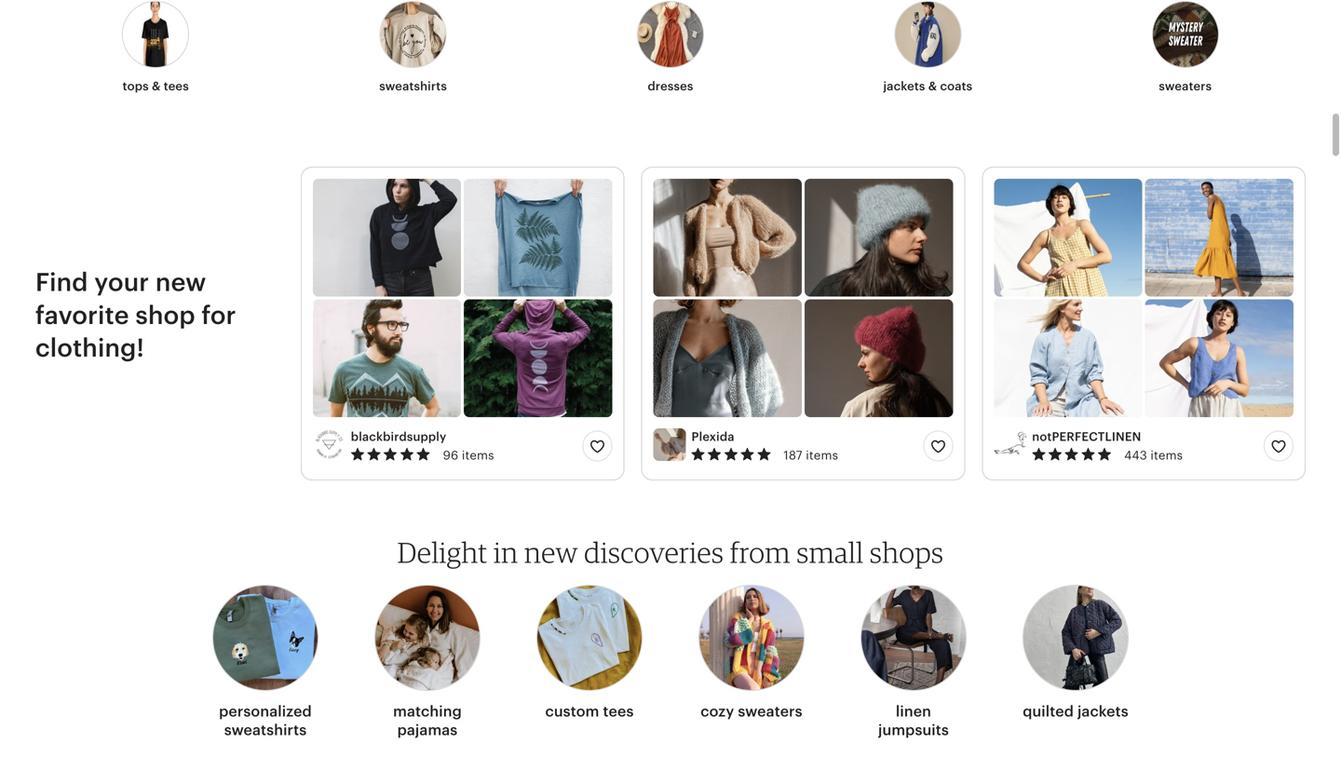 Task type: vqa. For each thing, say whether or not it's contained in the screenshot.
Items to the right
yes



Task type: describe. For each thing, give the bounding box(es) containing it.
& for tops
[[152, 79, 161, 93]]

cozy sweaters
[[701, 703, 803, 720]]

pajamas
[[397, 722, 458, 738]]

items for 443 items
[[1151, 448, 1183, 462]]

187
[[784, 448, 803, 462]]

sweatshirts image
[[380, 1, 447, 68]]

linen jumpsuits
[[878, 703, 949, 738]]

jackets & coats image
[[894, 1, 961, 68]]

quilted jackets
[[1023, 703, 1129, 720]]

items for 187 items
[[806, 448, 838, 462]]

custom
[[545, 703, 599, 720]]

96
[[443, 448, 458, 462]]

personalized
[[219, 703, 312, 720]]

tees inside custom tees link
[[603, 703, 634, 720]]

find
[[35, 268, 88, 297]]

quilted jackets link
[[1023, 574, 1129, 728]]

small
[[797, 535, 864, 569]]

coats
[[940, 79, 973, 93]]

sweatshirts inside personalized sweatshirts
[[224, 722, 307, 738]]

jumpsuits
[[878, 722, 949, 738]]

tops & tees image
[[122, 1, 189, 68]]

your
[[94, 268, 149, 297]]

discoveries
[[584, 535, 724, 569]]

0 vertical spatial tees
[[164, 79, 189, 93]]

for
[[202, 301, 236, 330]]

dresses
[[648, 79, 693, 93]]

96 items
[[443, 448, 494, 462]]

plexida
[[692, 430, 734, 444]]

matching pajamas
[[393, 703, 462, 738]]

delight in new discoveries from small shops
[[397, 535, 944, 569]]

tops
[[123, 79, 149, 93]]



Task type: locate. For each thing, give the bounding box(es) containing it.
2 & from the left
[[928, 79, 937, 93]]

&
[[152, 79, 161, 93], [928, 79, 937, 93]]

tees right custom
[[603, 703, 634, 720]]

sweaters right cozy
[[738, 703, 803, 720]]

items right "96"
[[462, 448, 494, 462]]

1 horizontal spatial sweaters
[[1159, 79, 1212, 93]]

1 horizontal spatial tees
[[603, 703, 634, 720]]

jackets
[[883, 79, 925, 93], [1077, 703, 1129, 720]]

dresses image
[[637, 1, 704, 68]]

new for your
[[155, 268, 206, 297]]

0 horizontal spatial sweatshirts
[[224, 722, 307, 738]]

187 items
[[784, 448, 838, 462]]

2 horizontal spatial items
[[1151, 448, 1183, 462]]

notperfectlinen
[[1032, 430, 1141, 444]]

1 horizontal spatial &
[[928, 79, 937, 93]]

clothing!
[[35, 333, 144, 362]]

personalized sweatshirts link
[[212, 574, 318, 747]]

new inside the find your new favorite shop for clothing!
[[155, 268, 206, 297]]

1 horizontal spatial items
[[806, 448, 838, 462]]

0 horizontal spatial sweaters
[[738, 703, 803, 720]]

in
[[494, 535, 518, 569]]

linen jumpsuits link
[[861, 574, 967, 747]]

1 vertical spatial sweatshirts
[[224, 722, 307, 738]]

tees
[[164, 79, 189, 93], [603, 703, 634, 720]]

sweaters
[[1159, 79, 1212, 93], [738, 703, 803, 720]]

1 items from the left
[[462, 448, 494, 462]]

sweatshirts down sweatshirts image
[[379, 79, 447, 93]]

1 vertical spatial sweaters
[[738, 703, 803, 720]]

& right the tops
[[152, 79, 161, 93]]

new right in
[[524, 535, 578, 569]]

jackets & coats
[[883, 79, 973, 93]]

0 vertical spatial sweatshirts
[[379, 79, 447, 93]]

sweaters image
[[1152, 1, 1219, 68]]

& for jackets
[[928, 79, 937, 93]]

matching pajamas link
[[374, 574, 481, 747]]

cozy
[[701, 703, 734, 720]]

items right 443
[[1151, 448, 1183, 462]]

0 horizontal spatial tees
[[164, 79, 189, 93]]

tops & tees
[[123, 79, 189, 93]]

& left coats
[[928, 79, 937, 93]]

shop
[[135, 301, 195, 330]]

custom tees
[[545, 703, 634, 720]]

favorite
[[35, 301, 129, 330]]

shops
[[870, 535, 944, 569]]

0 vertical spatial sweaters
[[1159, 79, 1212, 93]]

1 horizontal spatial new
[[524, 535, 578, 569]]

items right 187
[[806, 448, 838, 462]]

cozy sweaters link
[[698, 574, 805, 728]]

443
[[1124, 448, 1147, 462]]

new up shop
[[155, 268, 206, 297]]

items
[[462, 448, 494, 462], [806, 448, 838, 462], [1151, 448, 1183, 462]]

new
[[155, 268, 206, 297], [524, 535, 578, 569]]

0 horizontal spatial items
[[462, 448, 494, 462]]

1 & from the left
[[152, 79, 161, 93]]

personalized sweatshirts
[[219, 703, 312, 738]]

blackbirdsupply
[[351, 430, 446, 444]]

new for in
[[524, 535, 578, 569]]

1 vertical spatial tees
[[603, 703, 634, 720]]

sweatshirts down personalized
[[224, 722, 307, 738]]

0 horizontal spatial jackets
[[883, 79, 925, 93]]

custom tees link
[[536, 574, 643, 728]]

0 vertical spatial new
[[155, 268, 206, 297]]

jackets right quilted
[[1077, 703, 1129, 720]]

sweaters down sweaters image
[[1159, 79, 1212, 93]]

matching
[[393, 703, 462, 720]]

3 items from the left
[[1151, 448, 1183, 462]]

linen
[[896, 703, 931, 720]]

1 vertical spatial new
[[524, 535, 578, 569]]

from
[[730, 535, 791, 569]]

find your new favorite shop for clothing!
[[35, 268, 236, 362]]

tees right the tops
[[164, 79, 189, 93]]

items for 96 items
[[462, 448, 494, 462]]

0 horizontal spatial &
[[152, 79, 161, 93]]

0 vertical spatial jackets
[[883, 79, 925, 93]]

sweatshirts
[[379, 79, 447, 93], [224, 722, 307, 738]]

1 horizontal spatial sweatshirts
[[379, 79, 447, 93]]

443 items
[[1124, 448, 1183, 462]]

delight
[[397, 535, 488, 569]]

1 horizontal spatial jackets
[[1077, 703, 1129, 720]]

0 horizontal spatial new
[[155, 268, 206, 297]]

quilted
[[1023, 703, 1074, 720]]

1 vertical spatial jackets
[[1077, 703, 1129, 720]]

jackets left coats
[[883, 79, 925, 93]]

2 items from the left
[[806, 448, 838, 462]]



